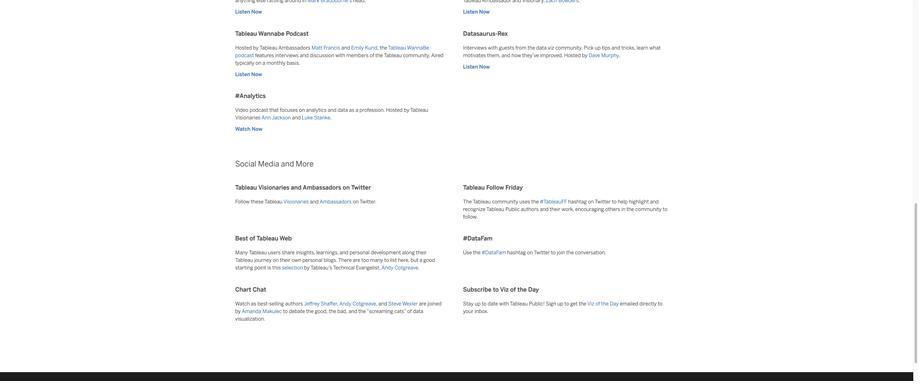 Task type: describe. For each thing, give the bounding box(es) containing it.
with inside interviews with guests from the data viz community. pick up tips and tricks, learn what motivates them, and how they've improved. hosted by
[[488, 45, 498, 51]]

visualization.
[[235, 317, 266, 323]]

0 horizontal spatial andy
[[340, 301, 352, 307]]

and inside to debate the good, the bad, and the "screaming cats" of data visualization.
[[349, 309, 358, 315]]

0 horizontal spatial viz
[[501, 287, 509, 294]]

listen now link up wannabe
[[235, 8, 262, 16]]

"screaming
[[367, 309, 394, 315]]

twitter for tableau visionaries and ambassadors on twitter
[[351, 184, 371, 192]]

tableau's
[[311, 265, 332, 271]]

your
[[463, 309, 474, 315]]

and up murphy
[[612, 45, 621, 51]]

1 horizontal spatial up
[[558, 301, 564, 307]]

video
[[235, 107, 249, 113]]

andy cotgreave link for chart chat
[[340, 301, 376, 307]]

best
[[235, 235, 248, 243]]

selection by tableau's technical evangelist, andy cotgreave .
[[282, 265, 420, 271]]

stanke
[[314, 115, 330, 121]]

viz
[[548, 45, 555, 51]]

jeffrey
[[304, 301, 320, 307]]

listen for listen now link under typically
[[235, 71, 250, 77]]

selection
[[282, 265, 303, 271]]

by inside the are joined by
[[235, 309, 241, 315]]

sign
[[546, 301, 557, 307]]

1 vertical spatial their
[[416, 250, 427, 256]]

subscribe
[[463, 287, 492, 294]]

1 horizontal spatial .
[[419, 265, 420, 271]]

the inside "features interviews and discussion with members of the tableau community. aired typically on a monthly basis."
[[376, 52, 383, 58]]

motivates
[[463, 52, 486, 58]]

data inside to debate the good, the bad, and the "screaming cats" of data visualization.
[[413, 309, 424, 315]]

basis.
[[287, 60, 300, 66]]

dave murphy .
[[589, 52, 621, 58]]

the right kund
[[380, 45, 388, 51]]

by inside interviews with guests from the data viz community. pick up tips and tricks, learn what motivates them, and how they've improved. hosted by
[[583, 52, 588, 58]]

are joined by
[[235, 301, 442, 315]]

now for tableau wannabe podcast
[[252, 71, 262, 77]]

starting
[[235, 265, 253, 271]]

debate
[[289, 309, 305, 315]]

to debate the good, the bad, and the "screaming cats" of data visualization.
[[235, 309, 424, 323]]

too
[[362, 258, 369, 264]]

0 horizontal spatial hosted
[[235, 45, 252, 51]]

with for stay up to date with tableau public! sign up to get the viz of the day
[[500, 301, 509, 307]]

matt
[[312, 45, 323, 51]]

aired
[[432, 52, 444, 58]]

andy cotgreave link for best of tableau web
[[382, 265, 419, 271]]

amanda makulec
[[242, 309, 282, 315]]

many
[[235, 250, 248, 256]]

community. inside "features interviews and discussion with members of the tableau community. aired typically on a monthly basis."
[[403, 52, 431, 58]]

but
[[411, 258, 419, 264]]

stay up to date with tableau public! sign up to get the viz of the day
[[463, 301, 619, 307]]

conversation.
[[576, 250, 607, 256]]

tableau inside 'hashtag on twitter to help highlight and recognize tableau public authors and their work, encouraging others in the community to follow.'
[[487, 207, 505, 213]]

community. inside interviews with guests from the data viz community. pick up tips and tricks, learn what motivates them, and how they've improved. hosted by
[[556, 45, 583, 51]]

amanda
[[242, 309, 262, 315]]

hashtag on twitter to help highlight and recognize tableau public authors and their work, encouraging others in the community to follow.
[[463, 199, 668, 220]]

the right get
[[579, 301, 587, 307]]

0 horizontal spatial as
[[251, 301, 257, 307]]

0 vertical spatial personal
[[350, 250, 370, 256]]

tableau follow friday
[[463, 184, 523, 192]]

podcast inside video podcast that focuses on analytics and data as a profession. hosted by tableau visionaries
[[250, 107, 268, 113]]

chart chat
[[235, 287, 266, 294]]

data inside video podcast that focuses on analytics and data as a profession. hosted by tableau visionaries
[[338, 107, 348, 113]]

chart
[[235, 287, 251, 294]]

the right "use"
[[473, 250, 481, 256]]

with for features interviews and discussion with members of the tableau community. aired typically on a monthly basis.
[[336, 52, 345, 58]]

and left "more"
[[281, 160, 294, 169]]

video podcast that focuses on analytics and data as a profession. hosted by tableau visionaries
[[235, 107, 429, 121]]

0 vertical spatial follow
[[487, 184, 504, 192]]

tableau wannabe podcast
[[235, 45, 430, 58]]

and down tableau visionaries and ambassadors on twitter
[[310, 199, 319, 205]]

from
[[516, 45, 527, 51]]

cats"
[[395, 309, 407, 315]]

that
[[270, 107, 279, 113]]

are inside many tableau users share insights, learnings, and personal development along their tableau journey on their own personal blogs. there are too many to list here, but a good starting point is this
[[353, 258, 361, 264]]

tableau inside "features interviews and discussion with members of the tableau community. aired typically on a monthly basis."
[[384, 52, 402, 58]]

2 vertical spatial visionaries
[[284, 199, 309, 205]]

the
[[463, 199, 472, 205]]

wannabe
[[407, 45, 430, 51]]

typically
[[235, 60, 255, 66]]

more
[[296, 160, 314, 169]]

features interviews and discussion with members of the tableau community. aired typically on a monthly basis.
[[235, 52, 444, 66]]

monthly
[[267, 60, 286, 66]]

on inside video podcast that focuses on analytics and data as a profession. hosted by tableau visionaries
[[299, 107, 305, 113]]

journey
[[254, 258, 272, 264]]

, up "screaming
[[376, 301, 378, 307]]

learn
[[637, 45, 649, 51]]

matt francis link
[[312, 45, 340, 51]]

watch for watch now
[[235, 126, 251, 132]]

many tableau users share insights, learnings, and personal development along their tableau journey on their own personal blogs. there are too many to list here, but a good starting point is this
[[235, 250, 435, 271]]

authors inside 'hashtag on twitter to help highlight and recognize tableau public authors and their work, encouraging others in the community to follow.'
[[521, 207, 539, 213]]

interviews with guests from the data viz community. pick up tips and tricks, learn what motivates them, and how they've improved. hosted by
[[463, 45, 661, 58]]

the tableau community uses the #tableauff
[[463, 199, 568, 205]]

1 horizontal spatial day
[[610, 301, 619, 307]]

join
[[557, 250, 566, 256]]

1 vertical spatial #datafam
[[482, 250, 507, 256]]

listen now link down typically
[[235, 71, 262, 78]]

emily
[[352, 45, 364, 51]]

interviews
[[463, 45, 487, 51]]

listen for listen now link over wannabe
[[235, 9, 250, 15]]

this
[[273, 265, 281, 271]]

selection link
[[282, 265, 303, 271]]

now for datasaurus-rex
[[480, 64, 490, 70]]

public!
[[529, 301, 545, 307]]

and up "screaming
[[379, 301, 387, 307]]

here,
[[398, 258, 410, 264]]

on left join
[[528, 250, 533, 256]]

podcast
[[286, 30, 309, 37]]

to inside many tableau users share insights, learnings, and personal development along their tableau journey on their own personal blogs. there are too many to list here, but a good starting point is this
[[385, 258, 389, 264]]

hosted inside interviews with guests from the data viz community. pick up tips and tricks, learn what motivates them, and how they've improved. hosted by
[[565, 52, 581, 58]]

now up datasaurus-rex
[[480, 9, 490, 15]]

directly
[[640, 301, 657, 307]]

and inside video podcast that focuses on analytics and data as a profession. hosted by tableau visionaries
[[328, 107, 337, 113]]

social
[[235, 160, 257, 169]]

the down jeffrey
[[306, 309, 314, 315]]

and left the emily on the left top of page
[[342, 45, 350, 51]]

visionaries inside video podcast that focuses on analytics and data as a profession. hosted by tableau visionaries
[[235, 115, 261, 121]]

data inside interviews with guests from the data viz community. pick up tips and tricks, learn what motivates them, and how they've improved. hosted by
[[537, 45, 547, 51]]

uses
[[520, 199, 531, 205]]

use the #datafam hashtag on twitter to join the conversation.
[[463, 250, 607, 256]]

kund
[[365, 45, 378, 51]]

the right join
[[567, 250, 574, 256]]

the inside 'hashtag on twitter to help highlight and recognize tableau public authors and their work, encouraging others in the community to follow.'
[[627, 207, 635, 213]]

date
[[488, 301, 498, 307]]

encouraging
[[576, 207, 605, 213]]

and down guests
[[502, 52, 511, 58]]

evangelist,
[[356, 265, 381, 271]]

as inside video podcast that focuses on analytics and data as a profession. hosted by tableau visionaries
[[349, 107, 355, 113]]

twitter inside 'hashtag on twitter to help highlight and recognize tableau public authors and their work, encouraging others in the community to follow.'
[[595, 199, 611, 205]]

inbox.
[[475, 309, 489, 315]]

0 vertical spatial andy
[[382, 265, 394, 271]]

tableau inside tableau wannabe podcast
[[389, 45, 406, 51]]

tableau inside video podcast that focuses on analytics and data as a profession. hosted by tableau visionaries
[[411, 107, 429, 113]]

discussion
[[310, 52, 335, 58]]

blogs.
[[324, 258, 338, 264]]



Task type: locate. For each thing, give the bounding box(es) containing it.
community up "public" on the bottom right
[[492, 199, 519, 205]]

listen now up 'datasaurus-'
[[463, 9, 490, 15]]

1 horizontal spatial are
[[419, 301, 427, 307]]

1 horizontal spatial cotgreave
[[395, 265, 419, 271]]

on up ann jackson and luke stanke .
[[299, 107, 305, 113]]

listen now for listen now link over wannabe
[[235, 9, 262, 15]]

twitter for use the #datafam hashtag on twitter to join the conversation.
[[534, 250, 550, 256]]

the right in
[[627, 207, 635, 213]]

2 horizontal spatial hosted
[[565, 52, 581, 58]]

on up 'ambassadors' link
[[343, 184, 350, 192]]

1 vertical spatial andy
[[340, 301, 352, 307]]

1 horizontal spatial andy cotgreave link
[[382, 265, 419, 271]]

jackson
[[272, 115, 291, 121]]

tips
[[602, 45, 611, 51]]

0 vertical spatial authors
[[521, 207, 539, 213]]

a
[[263, 60, 266, 66], [356, 107, 359, 113], [420, 258, 423, 264]]

listen now for listen now link under motivates
[[463, 64, 490, 70]]

the left "screaming
[[359, 309, 366, 315]]

jeffrey shaffer link
[[304, 301, 338, 307]]

1 horizontal spatial a
[[356, 107, 359, 113]]

now down typically
[[252, 71, 262, 77]]

of down wexler
[[408, 309, 412, 315]]

insights,
[[296, 250, 315, 256]]

to inside emailed directly to your inbox.
[[658, 301, 663, 307]]

1 vertical spatial as
[[251, 301, 257, 307]]

listen for listen now link under motivates
[[463, 64, 478, 70]]

up up inbox.
[[475, 301, 481, 307]]

with right date
[[500, 301, 509, 307]]

podcast up typically
[[235, 52, 254, 58]]

up inside interviews with guests from the data viz community. pick up tips and tricks, learn what motivates them, and how they've improved. hosted by
[[595, 45, 601, 51]]

the inside interviews with guests from the data viz community. pick up tips and tricks, learn what motivates them, and how they've improved. hosted by
[[528, 45, 536, 51]]

0 vertical spatial cotgreave
[[395, 265, 419, 271]]

1 vertical spatial hosted
[[565, 52, 581, 58]]

1 vertical spatial authors
[[285, 301, 303, 307]]

wannabe
[[259, 30, 285, 37]]

0 vertical spatial with
[[488, 45, 498, 51]]

1 vertical spatial andy cotgreave link
[[340, 301, 376, 307]]

a down features
[[263, 60, 266, 66]]

of inside "features interviews and discussion with members of the tableau community. aired typically on a monthly basis."
[[370, 52, 375, 58]]

listen now for listen now link on top of 'datasaurus-'
[[463, 9, 490, 15]]

2 vertical spatial their
[[280, 258, 291, 264]]

listen now link up 'datasaurus-'
[[463, 8, 490, 16]]

data
[[537, 45, 547, 51], [338, 107, 348, 113], [413, 309, 424, 315]]

2 vertical spatial with
[[500, 301, 509, 307]]

0 horizontal spatial personal
[[303, 258, 323, 264]]

2 vertical spatial data
[[413, 309, 424, 315]]

and down focuses
[[292, 115, 301, 121]]

on up the this
[[273, 258, 279, 264]]

the down the shaffer
[[329, 309, 337, 315]]

0 vertical spatial twitter
[[351, 184, 371, 192]]

data left viz
[[537, 45, 547, 51]]

0 vertical spatial are
[[353, 258, 361, 264]]

cotgreave
[[395, 265, 419, 271], [353, 301, 376, 307]]

now down ann
[[252, 126, 263, 132]]

and up there
[[340, 250, 349, 256]]

visionaries down tableau visionaries and ambassadors on twitter
[[284, 199, 309, 205]]

bad,
[[338, 309, 348, 315]]

up up dave
[[595, 45, 601, 51]]

1 horizontal spatial community
[[636, 207, 662, 213]]

1 vertical spatial data
[[338, 107, 348, 113]]

personal down insights,
[[303, 258, 323, 264]]

subscribe to viz of the day
[[463, 287, 539, 294]]

listen
[[235, 9, 250, 15], [463, 9, 478, 15], [463, 64, 478, 70], [235, 71, 250, 77]]

andy down list
[[382, 265, 394, 271]]

ann jackson link
[[262, 115, 291, 121]]

0 horizontal spatial authors
[[285, 301, 303, 307]]

are inside the are joined by
[[419, 301, 427, 307]]

#datafam right "use"
[[482, 250, 507, 256]]

with
[[488, 45, 498, 51], [336, 52, 345, 58], [500, 301, 509, 307]]

a inside video podcast that focuses on analytics and data as a profession. hosted by tableau visionaries
[[356, 107, 359, 113]]

listen for listen now link on top of 'datasaurus-'
[[463, 9, 478, 15]]

0 vertical spatial #datafam
[[463, 235, 493, 243]]

steve wexler link
[[389, 301, 418, 307]]

2 watch from the top
[[235, 301, 250, 307]]

the up stay up to date with tableau public! sign up to get the viz of the day
[[518, 287, 527, 294]]

1 vertical spatial follow
[[235, 199, 250, 205]]

0 vertical spatial ambassadors
[[279, 45, 311, 51]]

get
[[571, 301, 578, 307]]

, right the emily on the left top of page
[[378, 45, 379, 51]]

of up stay up to date with tableau public! sign up to get the viz of the day
[[511, 287, 516, 294]]

watch inside watch now link
[[235, 126, 251, 132]]

andy cotgreave link up bad,
[[340, 301, 376, 307]]

what
[[650, 45, 661, 51]]

in
[[622, 207, 626, 213]]

up right 'sign'
[[558, 301, 564, 307]]

#datafam up "use"
[[463, 235, 493, 243]]

twitter left join
[[534, 250, 550, 256]]

#tableauff
[[540, 199, 568, 205]]

features
[[255, 52, 274, 58]]

0 horizontal spatial are
[[353, 258, 361, 264]]

2 vertical spatial .
[[419, 265, 420, 271]]

and down #tableauff link
[[540, 207, 549, 213]]

watch down video
[[235, 126, 251, 132]]

hosted right improved.
[[565, 52, 581, 58]]

0 vertical spatial hosted
[[235, 45, 252, 51]]

2 vertical spatial a
[[420, 258, 423, 264]]

and right bad,
[[349, 309, 358, 315]]

#tableauff link
[[540, 199, 568, 205]]

a right but
[[420, 258, 423, 264]]

0 horizontal spatial community
[[492, 199, 519, 205]]

0 vertical spatial .
[[620, 52, 621, 58]]

1 vertical spatial .
[[330, 115, 332, 121]]

1 horizontal spatial follow
[[487, 184, 504, 192]]

friday
[[506, 184, 523, 192]]

listen now up wannabe
[[235, 9, 262, 15]]

1 vertical spatial ambassadors
[[303, 184, 342, 192]]

with up the them,
[[488, 45, 498, 51]]

these
[[251, 199, 264, 205]]

2 horizontal spatial up
[[595, 45, 601, 51]]

1 vertical spatial twitter
[[595, 199, 611, 205]]

0 vertical spatial day
[[529, 287, 539, 294]]

tableau
[[235, 30, 257, 37], [260, 45, 278, 51], [389, 45, 406, 51], [384, 52, 402, 58], [411, 107, 429, 113], [235, 184, 257, 192], [463, 184, 485, 192], [265, 199, 283, 205], [473, 199, 491, 205], [487, 207, 505, 213], [257, 235, 279, 243], [249, 250, 267, 256], [235, 258, 253, 264], [510, 301, 528, 307]]

2 horizontal spatial data
[[537, 45, 547, 51]]

cotgreave down here,
[[395, 265, 419, 271]]

listen now link
[[235, 8, 262, 16], [463, 8, 490, 16], [463, 63, 490, 71], [235, 71, 262, 78]]

guests
[[499, 45, 515, 51]]

0 vertical spatial community
[[492, 199, 519, 205]]

selling
[[269, 301, 284, 307]]

0 horizontal spatial andy cotgreave link
[[340, 301, 376, 307]]

help
[[618, 199, 628, 205]]

0 horizontal spatial up
[[475, 301, 481, 307]]

2 vertical spatial ambassadors
[[320, 199, 352, 205]]

1 horizontal spatial hosted
[[386, 107, 403, 113]]

ambassadors
[[279, 45, 311, 51], [303, 184, 342, 192], [320, 199, 352, 205]]

visionaries down video
[[235, 115, 261, 121]]

with down francis
[[336, 52, 345, 58]]

by inside video podcast that focuses on analytics and data as a profession. hosted by tableau visionaries
[[404, 107, 410, 113]]

on down features
[[256, 60, 262, 66]]

2 vertical spatial hosted
[[386, 107, 403, 113]]

data right analytics
[[338, 107, 348, 113]]

authors
[[521, 207, 539, 213], [285, 301, 303, 307]]

1 vertical spatial personal
[[303, 258, 323, 264]]

1 vertical spatial a
[[356, 107, 359, 113]]

hashtag right #datafam link
[[508, 250, 526, 256]]

2 horizontal spatial twitter
[[595, 199, 611, 205]]

0 horizontal spatial with
[[336, 52, 345, 58]]

good
[[424, 258, 435, 264]]

are left too at the bottom left
[[353, 258, 361, 264]]

ambassadors for tableau
[[279, 45, 311, 51]]

0 vertical spatial hashtag
[[569, 199, 587, 205]]

best-
[[258, 301, 269, 307]]

and down hosted by tableau ambassadors matt francis and emily kund , the
[[300, 52, 309, 58]]

now for #analytics
[[252, 126, 263, 132]]

on inside "features interviews and discussion with members of the tableau community. aired typically on a monthly basis."
[[256, 60, 262, 66]]

emailed
[[621, 301, 639, 307]]

1 horizontal spatial data
[[413, 309, 424, 315]]

analytics
[[306, 107, 327, 113]]

1 horizontal spatial with
[[488, 45, 498, 51]]

social media and more
[[235, 160, 314, 169]]

focuses
[[280, 107, 298, 113]]

listen now link down motivates
[[463, 63, 490, 71]]

0 horizontal spatial hashtag
[[508, 250, 526, 256]]

community. right viz
[[556, 45, 583, 51]]

#datafam link
[[482, 250, 507, 256]]

their inside 'hashtag on twitter to help highlight and recognize tableau public authors and their work, encouraging others in the community to follow.'
[[550, 207, 561, 213]]

of right get
[[596, 301, 601, 307]]

2 horizontal spatial .
[[620, 52, 621, 58]]

0 vertical spatial their
[[550, 207, 561, 213]]

1 horizontal spatial their
[[416, 250, 427, 256]]

on inside many tableau users share insights, learnings, and personal development along their tableau journey on their own personal blogs. there are too many to list here, but a good starting point is this
[[273, 258, 279, 264]]

tableau wannabe podcast link
[[235, 45, 430, 58]]

authors down uses
[[521, 207, 539, 213]]

1 vertical spatial with
[[336, 52, 345, 58]]

now down the them,
[[480, 64, 490, 70]]

their down #tableauff link
[[550, 207, 561, 213]]

the right uses
[[532, 199, 539, 205]]

ann jackson and luke stanke .
[[262, 115, 332, 121]]

how
[[512, 52, 522, 58]]

, up bad,
[[338, 301, 339, 307]]

1 horizontal spatial viz
[[588, 301, 595, 307]]

members
[[347, 52, 369, 58]]

along
[[402, 250, 415, 256]]

community down highlight
[[636, 207, 662, 213]]

good,
[[315, 309, 328, 315]]

as
[[349, 107, 355, 113], [251, 301, 257, 307]]

personal
[[350, 250, 370, 256], [303, 258, 323, 264]]

tableau wannabe podcast
[[235, 30, 309, 37]]

and right highlight
[[651, 199, 659, 205]]

francis
[[324, 45, 340, 51]]

others
[[606, 207, 621, 213]]

0 vertical spatial watch
[[235, 126, 251, 132]]

1 vertical spatial cotgreave
[[353, 301, 376, 307]]

1 vertical spatial day
[[610, 301, 619, 307]]

2 horizontal spatial with
[[500, 301, 509, 307]]

listen now down typically
[[235, 71, 262, 77]]

are left joined
[[419, 301, 427, 307]]

up
[[595, 45, 601, 51], [475, 301, 481, 307], [558, 301, 564, 307]]

0 horizontal spatial community.
[[403, 52, 431, 58]]

1 horizontal spatial authors
[[521, 207, 539, 213]]

datasaurus-
[[463, 30, 498, 37]]

0 vertical spatial community.
[[556, 45, 583, 51]]

watch now
[[235, 126, 263, 132]]

and inside many tableau users share insights, learnings, and personal development along their tableau journey on their own personal blogs. there are too many to list here, but a good starting point is this
[[340, 250, 349, 256]]

1 vertical spatial are
[[419, 301, 427, 307]]

1 horizontal spatial as
[[349, 107, 355, 113]]

the left the emailed
[[602, 301, 609, 307]]

0 vertical spatial data
[[537, 45, 547, 51]]

own
[[292, 258, 302, 264]]

of right best
[[250, 235, 255, 243]]

development
[[371, 250, 401, 256]]

on inside 'hashtag on twitter to help highlight and recognize tableau public authors and their work, encouraging others in the community to follow.'
[[589, 199, 594, 205]]

day up public!
[[529, 287, 539, 294]]

1 vertical spatial hashtag
[[508, 250, 526, 256]]

2 vertical spatial twitter
[[534, 250, 550, 256]]

viz right get
[[588, 301, 595, 307]]

and up visionaries link
[[291, 184, 302, 192]]

stay
[[463, 301, 474, 307]]

emily kund link
[[352, 45, 378, 51]]

day left the emailed
[[610, 301, 619, 307]]

work,
[[562, 207, 575, 213]]

listen now
[[235, 9, 262, 15], [463, 9, 490, 15], [463, 64, 490, 70], [235, 71, 262, 77]]

1 vertical spatial viz
[[588, 301, 595, 307]]

datasaurus-rex
[[463, 30, 508, 37]]

with inside "features interviews and discussion with members of the tableau community. aired typically on a monthly basis."
[[336, 52, 345, 58]]

twitter up 'others'
[[595, 199, 611, 205]]

follow.
[[463, 214, 478, 220]]

0 horizontal spatial day
[[529, 287, 539, 294]]

0 horizontal spatial their
[[280, 258, 291, 264]]

1 vertical spatial community.
[[403, 52, 431, 58]]

hashtag inside 'hashtag on twitter to help highlight and recognize tableau public authors and their work, encouraging others in the community to follow.'
[[569, 199, 587, 205]]

the down kund
[[376, 52, 383, 58]]

now
[[252, 9, 262, 15], [480, 9, 490, 15], [480, 64, 490, 70], [252, 71, 262, 77], [252, 126, 263, 132]]

on left twitter.
[[353, 199, 359, 205]]

1 vertical spatial visionaries
[[259, 184, 290, 192]]

the up they've in the right top of the page
[[528, 45, 536, 51]]

of inside to debate the good, the bad, and the "screaming cats" of data visualization.
[[408, 309, 412, 315]]

as up amanda
[[251, 301, 257, 307]]

ambassadors for and
[[303, 184, 342, 192]]

a inside many tableau users share insights, learnings, and personal development along their tableau journey on their own personal blogs. there are too many to list here, but a good starting point is this
[[420, 258, 423, 264]]

1 horizontal spatial community.
[[556, 45, 583, 51]]

listen now down motivates
[[463, 64, 490, 70]]

cotgreave up "screaming
[[353, 301, 376, 307]]

ann
[[262, 115, 271, 121]]

1 horizontal spatial hashtag
[[569, 199, 587, 205]]

listen now for listen now link under typically
[[235, 71, 262, 77]]

1 vertical spatial podcast
[[250, 107, 268, 113]]

day
[[529, 287, 539, 294], [610, 301, 619, 307]]

visionaries
[[235, 115, 261, 121], [259, 184, 290, 192], [284, 199, 309, 205]]

improved.
[[541, 52, 564, 58]]

0 horizontal spatial twitter
[[351, 184, 371, 192]]

hashtag up the work,
[[569, 199, 587, 205]]

0 vertical spatial viz
[[501, 287, 509, 294]]

to inside to debate the good, the bad, and the "screaming cats" of data visualization.
[[283, 309, 288, 315]]

murphy
[[602, 52, 620, 58]]

ambassadors link
[[320, 199, 352, 205]]

0 horizontal spatial data
[[338, 107, 348, 113]]

visionaries link
[[284, 199, 309, 205]]

twitter.
[[360, 199, 377, 205]]

0 horizontal spatial cotgreave
[[353, 301, 376, 307]]

0 horizontal spatial .
[[330, 115, 332, 121]]

authors up debate
[[285, 301, 303, 307]]

1 vertical spatial watch
[[235, 301, 250, 307]]

hosted right profession.
[[386, 107, 403, 113]]

watch as best-selling authors jeffrey shaffer , andy cotgreave , and steve wexler
[[235, 301, 418, 307]]

a inside "features interviews and discussion with members of the tableau community. aired typically on a monthly basis."
[[263, 60, 266, 66]]

community inside 'hashtag on twitter to help highlight and recognize tableau public authors and their work, encouraging others in the community to follow.'
[[636, 207, 662, 213]]

visionaries up these
[[259, 184, 290, 192]]

follow left these
[[235, 199, 250, 205]]

1 horizontal spatial andy
[[382, 265, 394, 271]]

1 watch from the top
[[235, 126, 251, 132]]

hosted inside video podcast that focuses on analytics and data as a profession. hosted by tableau visionaries
[[386, 107, 403, 113]]

twitter up twitter.
[[351, 184, 371, 192]]

emailed directly to your inbox.
[[463, 301, 663, 315]]

hosted up typically
[[235, 45, 252, 51]]

1 horizontal spatial personal
[[350, 250, 370, 256]]

luke
[[302, 115, 313, 121]]

podcast inside tableau wannabe podcast
[[235, 52, 254, 58]]

them,
[[488, 52, 501, 58]]

community. down wannabe
[[403, 52, 431, 58]]

now up wannabe
[[252, 9, 262, 15]]

andy up bad,
[[340, 301, 352, 307]]

.
[[620, 52, 621, 58], [330, 115, 332, 121], [419, 265, 420, 271]]

of down kund
[[370, 52, 375, 58]]

0 vertical spatial podcast
[[235, 52, 254, 58]]

2 horizontal spatial their
[[550, 207, 561, 213]]

their up but
[[416, 250, 427, 256]]

and inside "features interviews and discussion with members of the tableau community. aired typically on a monthly basis."
[[300, 52, 309, 58]]

0 vertical spatial as
[[349, 107, 355, 113]]

public
[[506, 207, 520, 213]]

highlight
[[629, 199, 649, 205]]

technical
[[333, 265, 355, 271]]

#analytics
[[235, 93, 266, 100]]

viz right subscribe
[[501, 287, 509, 294]]

data down wexler
[[413, 309, 424, 315]]

shaffer
[[321, 301, 338, 307]]

watch for watch as best-selling authors jeffrey shaffer , andy cotgreave , and steve wexler
[[235, 301, 250, 307]]



Task type: vqa. For each thing, say whether or not it's contained in the screenshot.
Logo
no



